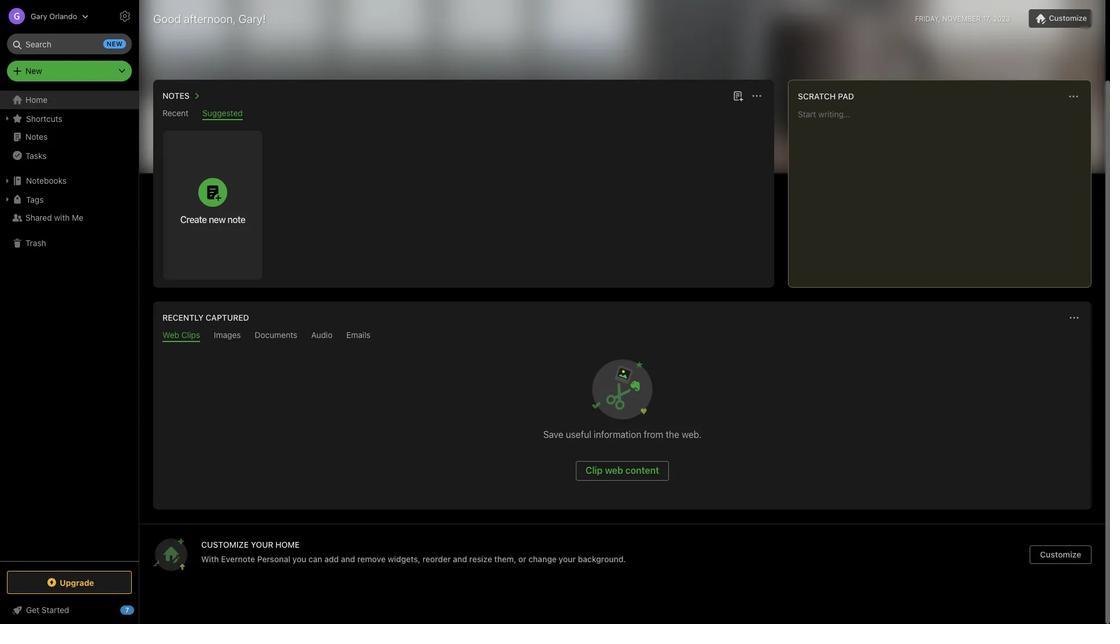 Task type: vqa. For each thing, say whether or not it's contained in the screenshot.
started
yes



Task type: describe. For each thing, give the bounding box(es) containing it.
web.
[[682, 429, 702, 440]]

shortcuts button
[[0, 109, 138, 128]]

good
[[153, 12, 181, 25]]

0 vertical spatial customize
[[1049, 14, 1087, 22]]

add
[[324, 555, 339, 564]]

clip
[[586, 465, 603, 476]]

good afternoon, gary!
[[153, 12, 266, 25]]

scratch pad
[[798, 92, 854, 101]]

clip web content
[[586, 465, 659, 476]]

recent tab
[[163, 108, 189, 120]]

tags button
[[0, 190, 138, 209]]

remove
[[357, 555, 386, 564]]

Search text field
[[15, 34, 124, 54]]

content
[[626, 465, 659, 476]]

shared with me
[[25, 213, 83, 223]]

tasks button
[[0, 146, 138, 165]]

scratch
[[798, 92, 836, 101]]

tab list for notes
[[156, 108, 772, 120]]

trash link
[[0, 234, 138, 253]]

create
[[180, 214, 207, 225]]

recent
[[163, 108, 189, 118]]

started
[[42, 606, 69, 615]]

me
[[72, 213, 83, 223]]

expand notebooks image
[[3, 176, 12, 186]]

clips
[[182, 331, 200, 340]]

your
[[251, 540, 273, 550]]

Account field
[[0, 5, 89, 28]]

pad
[[838, 92, 854, 101]]

notes inside notes button
[[163, 91, 190, 101]]

recently captured
[[163, 313, 249, 323]]

change
[[529, 555, 557, 564]]

afternoon,
[[184, 12, 236, 25]]

Start writing… text field
[[798, 109, 1091, 278]]

new inside button
[[209, 214, 226, 225]]

notebooks link
[[0, 172, 138, 190]]

Help and Learning task checklist field
[[0, 602, 139, 620]]

more actions image for scratch pad
[[1067, 90, 1081, 104]]

shortcuts
[[26, 114, 62, 123]]

new search field
[[15, 34, 126, 54]]

images tab
[[214, 331, 241, 342]]

scratch pad button
[[796, 90, 854, 104]]

2023
[[994, 14, 1011, 23]]

customize your home with evernote personal you can add and remove widgets, reorder and resize them, or change your background.
[[201, 540, 626, 564]]

1 vertical spatial customize
[[1040, 550, 1082, 560]]

november
[[943, 14, 981, 23]]

you
[[293, 555, 306, 564]]

expand tags image
[[3, 195, 12, 204]]

click to collapse image
[[134, 603, 143, 617]]

home link
[[0, 91, 139, 109]]

your
[[559, 555, 576, 564]]

personal
[[257, 555, 290, 564]]

web
[[163, 331, 179, 340]]

resize
[[470, 555, 492, 564]]

new
[[25, 66, 42, 76]]

tree containing home
[[0, 91, 139, 561]]

documents
[[255, 331, 297, 340]]

get
[[26, 606, 39, 615]]

suggested
[[203, 108, 243, 118]]

audio tab
[[311, 331, 333, 342]]

notes button
[[160, 89, 204, 103]]

home
[[25, 95, 48, 105]]

web clips tab
[[163, 331, 200, 342]]

can
[[309, 555, 322, 564]]

more actions field for recently captured
[[1067, 310, 1083, 326]]

widgets,
[[388, 555, 421, 564]]

from
[[644, 429, 664, 440]]



Task type: locate. For each thing, give the bounding box(es) containing it.
1 vertical spatial new
[[209, 214, 226, 225]]

tree
[[0, 91, 139, 561]]

tab list
[[156, 108, 772, 120], [156, 331, 1090, 342]]

1 vertical spatial tab list
[[156, 331, 1090, 342]]

0 vertical spatial customize button
[[1029, 9, 1092, 28]]

emails
[[347, 331, 371, 340]]

0 horizontal spatial new
[[107, 40, 123, 48]]

new inside search field
[[107, 40, 123, 48]]

gary!
[[239, 12, 266, 25]]

0 vertical spatial tab list
[[156, 108, 772, 120]]

with
[[54, 213, 70, 223]]

0 vertical spatial new
[[107, 40, 123, 48]]

web clips tab panel
[[153, 342, 1092, 510]]

notes link
[[0, 128, 138, 146]]

tab list containing recent
[[156, 108, 772, 120]]

1 horizontal spatial notes
[[163, 91, 190, 101]]

documents tab
[[255, 331, 297, 342]]

save useful information from the web.
[[543, 429, 702, 440]]

the
[[666, 429, 680, 440]]

new button
[[7, 61, 132, 82]]

customize
[[201, 540, 249, 550]]

settings image
[[118, 9, 132, 23]]

emails tab
[[347, 331, 371, 342]]

17,
[[983, 14, 992, 23]]

and
[[341, 555, 355, 564], [453, 555, 467, 564]]

1 horizontal spatial new
[[209, 214, 226, 225]]

orlando
[[49, 12, 77, 21]]

0 horizontal spatial and
[[341, 555, 355, 564]]

1 tab list from the top
[[156, 108, 772, 120]]

background.
[[578, 555, 626, 564]]

note
[[228, 214, 245, 225]]

upgrade
[[60, 578, 94, 588]]

new left note
[[209, 214, 226, 225]]

more actions field for scratch pad
[[1066, 89, 1082, 105]]

2 and from the left
[[453, 555, 467, 564]]

1 vertical spatial customize button
[[1030, 546, 1092, 565]]

web
[[605, 465, 623, 476]]

upgrade button
[[7, 571, 132, 595]]

with
[[201, 555, 219, 564]]

shared
[[25, 213, 52, 223]]

notebooks
[[26, 176, 67, 186]]

friday, november 17, 2023
[[916, 14, 1011, 23]]

notes up "recent"
[[163, 91, 190, 101]]

save
[[543, 429, 564, 440]]

tags
[[26, 195, 44, 204]]

and left resize
[[453, 555, 467, 564]]

web clips
[[163, 331, 200, 340]]

1 horizontal spatial and
[[453, 555, 467, 564]]

notes inside the notes link
[[25, 132, 48, 142]]

gary orlando
[[31, 12, 77, 21]]

0 vertical spatial notes
[[163, 91, 190, 101]]

customize button
[[1029, 9, 1092, 28], [1030, 546, 1092, 565]]

tab list for recently captured
[[156, 331, 1090, 342]]

or
[[519, 555, 527, 564]]

gary
[[31, 12, 47, 21]]

and right add
[[341, 555, 355, 564]]

more actions image
[[750, 89, 764, 103], [1067, 90, 1081, 104], [1068, 311, 1082, 325]]

suggested tab
[[203, 108, 243, 120]]

useful
[[566, 429, 592, 440]]

friday,
[[916, 14, 941, 23]]

reorder
[[423, 555, 451, 564]]

tasks
[[25, 151, 47, 160]]

1 and from the left
[[341, 555, 355, 564]]

evernote
[[221, 555, 255, 564]]

get started
[[26, 606, 69, 615]]

recently captured button
[[160, 311, 249, 325]]

1 vertical spatial notes
[[25, 132, 48, 142]]

notes
[[163, 91, 190, 101], [25, 132, 48, 142]]

audio
[[311, 331, 333, 340]]

trash
[[25, 239, 46, 248]]

information
[[594, 429, 642, 440]]

create new note
[[180, 214, 245, 225]]

suggested tab panel
[[153, 120, 775, 288]]

create new note button
[[163, 131, 263, 280]]

home
[[276, 540, 300, 550]]

notes up 'tasks'
[[25, 132, 48, 142]]

images
[[214, 331, 241, 340]]

new
[[107, 40, 123, 48], [209, 214, 226, 225]]

more actions image for recently captured
[[1068, 311, 1082, 325]]

shared with me link
[[0, 209, 138, 227]]

tab list containing web clips
[[156, 331, 1090, 342]]

captured
[[206, 313, 249, 323]]

them,
[[494, 555, 517, 564]]

clip web content button
[[576, 462, 669, 481]]

More actions field
[[749, 88, 765, 104], [1066, 89, 1082, 105], [1067, 310, 1083, 326]]

7
[[125, 607, 129, 615]]

new down settings image
[[107, 40, 123, 48]]

2 tab list from the top
[[156, 331, 1090, 342]]

recently
[[163, 313, 204, 323]]

0 horizontal spatial notes
[[25, 132, 48, 142]]

customize
[[1049, 14, 1087, 22], [1040, 550, 1082, 560]]



